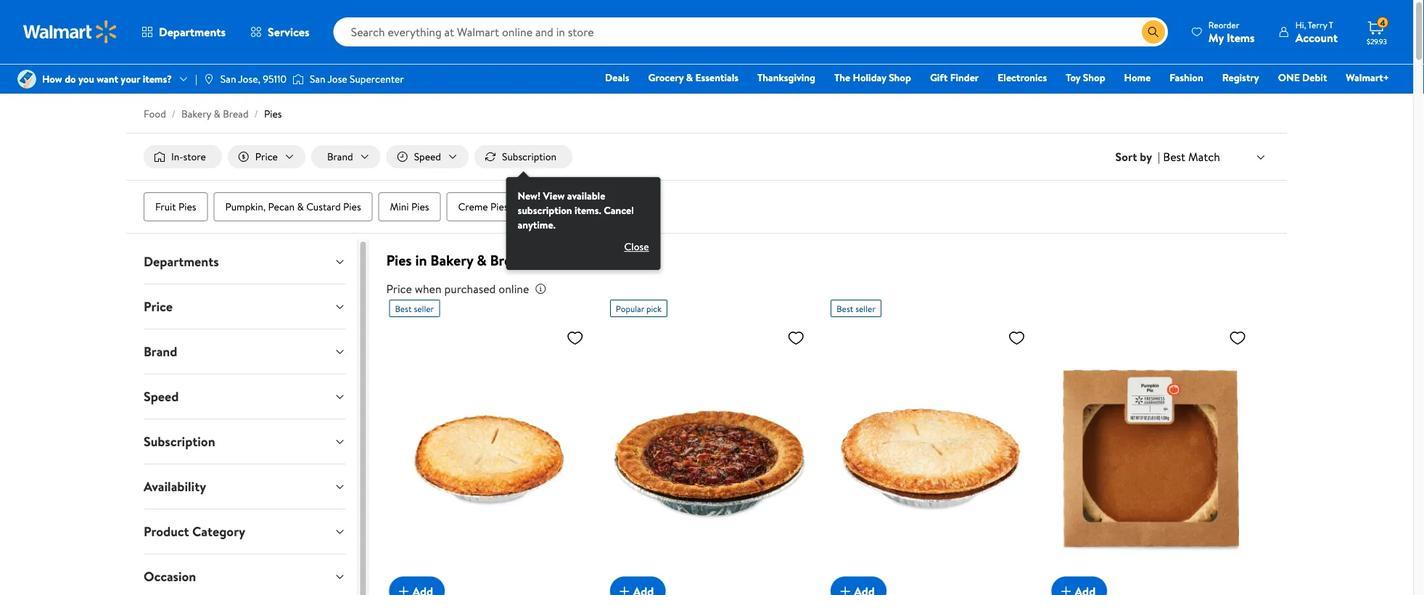 Task type: locate. For each thing, give the bounding box(es) containing it.
sort
[[1116, 149, 1138, 165]]

san for san jose supercenter
[[310, 72, 326, 86]]

items.
[[575, 203, 602, 217]]

speed button
[[387, 145, 469, 168], [132, 375, 357, 419]]

0 vertical spatial subscription
[[502, 150, 557, 164]]

2 horizontal spatial  image
[[293, 72, 304, 86]]

0 horizontal spatial speed button
[[132, 375, 357, 419]]

2 best seller from the left
[[837, 302, 876, 315]]

seller for freshness guaranteed mini cherry pie, 4 oz image
[[414, 302, 434, 315]]

freshness guaranteed 10 inch pumpkin pie image
[[1052, 323, 1253, 594]]

0 vertical spatial brand
[[327, 150, 353, 164]]

0 horizontal spatial brand
[[144, 343, 177, 361]]

departments button up items?
[[129, 15, 238, 49]]

1 horizontal spatial  image
[[203, 73, 215, 85]]

items?
[[143, 72, 172, 86]]

1 horizontal spatial add to cart image
[[616, 583, 633, 595]]

bakery right food link
[[182, 107, 211, 121]]

/ right food
[[172, 107, 176, 121]]

departments tab
[[132, 240, 357, 284]]

mini pies link
[[379, 192, 441, 221]]

Search search field
[[334, 17, 1168, 46]]

search icon image
[[1148, 26, 1160, 38]]

1 horizontal spatial san
[[310, 72, 326, 86]]

best inside dropdown button
[[1164, 149, 1186, 165]]

terry
[[1309, 19, 1328, 31]]

1 san from the left
[[221, 72, 236, 86]]

1 vertical spatial bread
[[490, 250, 527, 270]]

best match button
[[1161, 147, 1270, 166]]

speed tab
[[132, 375, 357, 419]]

1 vertical spatial |
[[1158, 149, 1161, 165]]

available
[[567, 189, 606, 203]]

1 horizontal spatial best seller
[[837, 302, 876, 315]]

$29.93
[[1367, 36, 1388, 46]]

mini pies
[[390, 200, 429, 214]]

 image for san jose, 95110
[[203, 73, 215, 85]]

pies
[[264, 107, 282, 121], [179, 200, 196, 214], [343, 200, 361, 214], [411, 200, 429, 214], [491, 200, 509, 214], [386, 250, 412, 270]]

0 vertical spatial departments
[[159, 24, 226, 40]]

product
[[144, 523, 189, 541]]

0 horizontal spatial speed
[[144, 388, 179, 406]]

reorder
[[1209, 19, 1240, 31]]

2 horizontal spatial add to cart image
[[837, 583, 854, 595]]

2 horizontal spatial price
[[386, 281, 412, 297]]

best seller
[[395, 302, 434, 315], [837, 302, 876, 315]]

&
[[686, 70, 693, 85], [214, 107, 221, 121], [297, 200, 304, 214], [477, 250, 487, 270]]

subscription up new!
[[502, 150, 557, 164]]

brand button inside the sort and filter section element
[[311, 145, 381, 168]]

walmart image
[[23, 20, 118, 44]]

0 vertical spatial bakery
[[182, 107, 211, 121]]

 image for how do you want your items?
[[17, 70, 36, 89]]

0 horizontal spatial /
[[172, 107, 176, 121]]

gift
[[930, 70, 948, 85]]

& inside "link"
[[297, 200, 304, 214]]

0 vertical spatial bread
[[223, 107, 249, 121]]

 image right 95110
[[293, 72, 304, 86]]

add to cart image for freshness guaranteed mini pecan pie, 4 oz image
[[616, 583, 633, 595]]

0 vertical spatial price
[[255, 150, 278, 164]]

your
[[121, 72, 140, 86]]

| up food / bakery & bread / pies
[[195, 72, 197, 86]]

speed inside the sort and filter section element
[[414, 150, 441, 164]]

1 horizontal spatial shop
[[1084, 70, 1106, 85]]

custard
[[306, 200, 341, 214]]

brand
[[327, 150, 353, 164], [144, 343, 177, 361]]

gift finder link
[[924, 70, 986, 85]]

1 horizontal spatial bread
[[490, 250, 527, 270]]

fruit pies
[[155, 200, 196, 214]]

2 vertical spatial price
[[144, 298, 173, 316]]

close
[[625, 240, 649, 254]]

2 san from the left
[[310, 72, 326, 86]]

| right by
[[1158, 149, 1161, 165]]

add to cart image for freshness guaranteed apple pie, 4 in, 3.5 oz image at the right of the page
[[837, 583, 854, 595]]

how do you want your items?
[[42, 72, 172, 86]]

subscription up availability
[[144, 433, 215, 451]]

0 horizontal spatial add to cart image
[[395, 583, 413, 595]]

price button down departments "tab"
[[132, 285, 357, 329]]

finder
[[951, 70, 979, 85]]

brand button down 'price' tab
[[132, 330, 357, 374]]

occasion tab
[[132, 555, 357, 595]]

bread left pies link
[[223, 107, 249, 121]]

1 vertical spatial subscription
[[144, 433, 215, 451]]

fashion link
[[1164, 70, 1210, 85]]

availability button
[[132, 465, 357, 509]]

subscription button
[[132, 420, 357, 464]]

cancel
[[604, 203, 634, 217]]

1 vertical spatial price button
[[132, 285, 357, 329]]

 image
[[17, 70, 36, 89], [293, 72, 304, 86], [203, 73, 215, 85]]

0 horizontal spatial  image
[[17, 70, 36, 89]]

|
[[195, 72, 197, 86], [1158, 149, 1161, 165]]

freshness guaranteed mini pecan pie, 4 oz image
[[610, 323, 811, 594]]

departments button up 'price' tab
[[132, 240, 357, 284]]

price button down pies link
[[228, 145, 306, 168]]

2 add to cart image from the left
[[616, 583, 633, 595]]

online
[[499, 281, 529, 297]]

bread for in
[[490, 250, 527, 270]]

san
[[221, 72, 236, 86], [310, 72, 326, 86]]

1 horizontal spatial speed button
[[387, 145, 469, 168]]

1 vertical spatial brand
[[144, 343, 177, 361]]

speed button up 'mini pies'
[[387, 145, 469, 168]]

1 horizontal spatial /
[[254, 107, 258, 121]]

1 vertical spatial price
[[386, 281, 412, 297]]

add to cart image
[[395, 583, 413, 595], [616, 583, 633, 595], [837, 583, 854, 595]]

subscription button
[[475, 145, 573, 168]]

add to favorites list, freshness guaranteed apple pie, 4 in, 3.5 oz image
[[1009, 329, 1026, 347]]

shop right the toy
[[1084, 70, 1106, 85]]

view
[[543, 189, 565, 203]]

1 seller from the left
[[414, 302, 434, 315]]

0 vertical spatial speed
[[414, 150, 441, 164]]

when
[[415, 281, 442, 297]]

brand button
[[311, 145, 381, 168], [132, 330, 357, 374]]

departments up items?
[[159, 24, 226, 40]]

95110
[[263, 72, 287, 86]]

bakery & bread link
[[182, 107, 249, 121]]

2 horizontal spatial best
[[1164, 149, 1186, 165]]

best for freshness guaranteed mini cherry pie, 4 oz image
[[395, 302, 412, 315]]

0 horizontal spatial seller
[[414, 302, 434, 315]]

1 vertical spatial speed button
[[132, 375, 357, 419]]

jose,
[[238, 72, 260, 86]]

brand button up custard
[[311, 145, 381, 168]]

speed
[[414, 150, 441, 164], [144, 388, 179, 406]]

occasion
[[144, 568, 196, 586]]

one debit link
[[1272, 70, 1334, 85]]

0 horizontal spatial best seller
[[395, 302, 434, 315]]

sort and filter section element
[[126, 134, 1288, 270]]

3 add to cart image from the left
[[837, 583, 854, 595]]

1 horizontal spatial price
[[255, 150, 278, 164]]

creme pies
[[458, 200, 509, 214]]

1 horizontal spatial subscription
[[502, 150, 557, 164]]

0 horizontal spatial san
[[221, 72, 236, 86]]

reorder my items
[[1209, 19, 1255, 45]]

& up purchased
[[477, 250, 487, 270]]

bakery for in
[[431, 250, 474, 270]]

subscription
[[502, 150, 557, 164], [144, 433, 215, 451]]

0 horizontal spatial bread
[[223, 107, 249, 121]]

1 horizontal spatial bakery
[[431, 250, 474, 270]]

/
[[172, 107, 176, 121], [254, 107, 258, 121]]

departments down fruit pies "link"
[[144, 253, 219, 271]]

san left jose at the top of page
[[310, 72, 326, 86]]

shop right holiday
[[889, 70, 912, 85]]

0 horizontal spatial best
[[395, 302, 412, 315]]

essentials
[[696, 70, 739, 85]]

thanksgiving link
[[751, 70, 822, 85]]

deals link
[[599, 70, 636, 85]]

(74)
[[530, 253, 550, 269]]

in-store
[[171, 150, 206, 164]]

brand inside tab
[[144, 343, 177, 361]]

brand inside the sort and filter section element
[[327, 150, 353, 164]]

1 vertical spatial bakery
[[431, 250, 474, 270]]

 image left how
[[17, 70, 36, 89]]

add to cart image for freshness guaranteed mini cherry pie, 4 oz image
[[395, 583, 413, 595]]

san left jose,
[[221, 72, 236, 86]]

2 / from the left
[[254, 107, 258, 121]]

0 vertical spatial brand button
[[311, 145, 381, 168]]

1 vertical spatial departments button
[[132, 240, 357, 284]]

electronics link
[[992, 70, 1054, 85]]

bread
[[223, 107, 249, 121], [490, 250, 527, 270]]

 image up food / bakery & bread / pies
[[203, 73, 215, 85]]

0 horizontal spatial bakery
[[182, 107, 211, 121]]

1 horizontal spatial speed
[[414, 150, 441, 164]]

& right pecan
[[297, 200, 304, 214]]

best
[[1164, 149, 1186, 165], [395, 302, 412, 315], [837, 302, 854, 315]]

1 vertical spatial departments
[[144, 253, 219, 271]]

1 vertical spatial speed
[[144, 388, 179, 406]]

| inside the sort and filter section element
[[1158, 149, 1161, 165]]

in-store button
[[144, 145, 222, 168]]

add to cart image
[[1058, 583, 1075, 595]]

0 vertical spatial speed button
[[387, 145, 469, 168]]

0 horizontal spatial shop
[[889, 70, 912, 85]]

bakery up price when purchased online
[[431, 250, 474, 270]]

1 horizontal spatial |
[[1158, 149, 1161, 165]]

0 horizontal spatial price
[[144, 298, 173, 316]]

add to favorites list, freshness guaranteed mini pecan pie, 4 oz image
[[788, 329, 805, 347]]

speed inside 'tab'
[[144, 388, 179, 406]]

departments
[[159, 24, 226, 40], [144, 253, 219, 271]]

fashion
[[1170, 70, 1204, 85]]

1 horizontal spatial brand
[[327, 150, 353, 164]]

shop
[[889, 70, 912, 85], [1084, 70, 1106, 85]]

freshness guaranteed mini cherry pie, 4 oz image
[[389, 323, 590, 594]]

legal information image
[[535, 283, 547, 295]]

0 horizontal spatial |
[[195, 72, 197, 86]]

1 add to cart image from the left
[[395, 583, 413, 595]]

0 horizontal spatial subscription
[[144, 433, 215, 451]]

/ left pies link
[[254, 107, 258, 121]]

1 horizontal spatial best
[[837, 302, 854, 315]]

product category
[[144, 523, 245, 541]]

best seller for freshness guaranteed mini cherry pie, 4 oz image
[[395, 302, 434, 315]]

speed button up subscription dropdown button
[[132, 375, 357, 419]]

deals
[[605, 70, 630, 85]]

1 best seller from the left
[[395, 302, 434, 315]]

price
[[255, 150, 278, 164], [386, 281, 412, 297], [144, 298, 173, 316]]

subscription inside dropdown button
[[144, 433, 215, 451]]

san jose supercenter
[[310, 72, 404, 86]]

do
[[65, 72, 76, 86]]

brand for the bottom brand dropdown button
[[144, 343, 177, 361]]

bread up online at the top left of page
[[490, 250, 527, 270]]

the holiday shop
[[835, 70, 912, 85]]

walmart+ link
[[1340, 70, 1396, 85]]

2 seller from the left
[[856, 302, 876, 315]]

1 horizontal spatial seller
[[856, 302, 876, 315]]



Task type: vqa. For each thing, say whether or not it's contained in the screenshot.
The Delivery within the Delivery Not available
no



Task type: describe. For each thing, give the bounding box(es) containing it.
anytime.
[[518, 218, 556, 232]]

& down the san jose, 95110
[[214, 107, 221, 121]]

new!
[[518, 189, 541, 203]]

pies right fruit
[[179, 200, 196, 214]]

popular pick
[[616, 302, 662, 315]]

add to favorites list, freshness guaranteed mini cherry pie, 4 oz image
[[567, 329, 584, 347]]

food
[[144, 107, 166, 121]]

pies link
[[264, 107, 282, 121]]

& right the grocery
[[686, 70, 693, 85]]

food link
[[144, 107, 166, 121]]

hi, terry t account
[[1296, 19, 1338, 45]]

4
[[1381, 16, 1386, 29]]

1 vertical spatial brand button
[[132, 330, 357, 374]]

san jose, 95110
[[221, 72, 287, 86]]

in
[[415, 250, 427, 270]]

add to favorites list, freshness guaranteed 10 inch pumpkin pie image
[[1230, 329, 1247, 347]]

2 shop from the left
[[1084, 70, 1106, 85]]

fruit pies link
[[144, 192, 208, 221]]

fruit
[[155, 200, 176, 214]]

price inside the sort and filter section element
[[255, 150, 278, 164]]

home link
[[1118, 70, 1158, 85]]

mini
[[390, 200, 409, 214]]

one
[[1279, 70, 1300, 85]]

the holiday shop link
[[828, 70, 918, 85]]

new! view available subscription items. cancel anytime.
[[518, 189, 634, 232]]

supercenter
[[350, 72, 404, 86]]

thanksgiving
[[758, 70, 816, 85]]

0 vertical spatial |
[[195, 72, 197, 86]]

by
[[1140, 149, 1153, 165]]

pies right creme
[[491, 200, 509, 214]]

pumpkin,
[[225, 200, 266, 214]]

best match
[[1164, 149, 1221, 165]]

t
[[1330, 19, 1334, 31]]

best for freshness guaranteed apple pie, 4 in, 3.5 oz image at the right of the page
[[837, 302, 854, 315]]

grocery & essentials link
[[642, 70, 745, 85]]

grocery
[[649, 70, 684, 85]]

bread for /
[[223, 107, 249, 121]]

availability
[[144, 478, 206, 496]]

pumpkin, pecan & custard pies
[[225, 200, 361, 214]]

occasion button
[[132, 555, 357, 595]]

departments inside "tab"
[[144, 253, 219, 271]]

san for san jose, 95110
[[221, 72, 236, 86]]

category
[[192, 523, 245, 541]]

pumpkin, pecan & custard pies link
[[214, 192, 373, 221]]

how
[[42, 72, 62, 86]]

purchased
[[445, 281, 496, 297]]

items
[[1227, 29, 1255, 45]]

freshness guaranteed apple pie, 4 in, 3.5 oz image
[[831, 323, 1032, 594]]

1 / from the left
[[172, 107, 176, 121]]

price inside tab
[[144, 298, 173, 316]]

grocery & essentials
[[649, 70, 739, 85]]

best seller for freshness guaranteed apple pie, 4 in, 3.5 oz image at the right of the page
[[837, 302, 876, 315]]

hi,
[[1296, 19, 1307, 31]]

services button
[[238, 15, 322, 49]]

sort by |
[[1116, 149, 1161, 165]]

pick
[[647, 302, 662, 315]]

services
[[268, 24, 310, 40]]

account
[[1296, 29, 1338, 45]]

one debit
[[1279, 70, 1328, 85]]

holiday
[[853, 70, 887, 85]]

availability tab
[[132, 465, 357, 509]]

Walmart Site-Wide search field
[[334, 17, 1168, 46]]

0 vertical spatial departments button
[[129, 15, 238, 49]]

price tab
[[132, 285, 357, 329]]

toy
[[1066, 70, 1081, 85]]

toy shop link
[[1060, 70, 1112, 85]]

subscription tab
[[132, 420, 357, 464]]

toy shop
[[1066, 70, 1106, 85]]

price when purchased online
[[386, 281, 529, 297]]

creme
[[458, 200, 488, 214]]

pies right custard
[[343, 200, 361, 214]]

subscription
[[518, 203, 572, 217]]

popular
[[616, 302, 645, 315]]

food / bakery & bread / pies
[[144, 107, 282, 121]]

brand tab
[[132, 330, 357, 374]]

pies right mini
[[411, 200, 429, 214]]

home
[[1125, 70, 1151, 85]]

close button
[[613, 235, 661, 258]]

product category button
[[132, 510, 357, 554]]

0 vertical spatial price button
[[228, 145, 306, 168]]

1 shop from the left
[[889, 70, 912, 85]]

match
[[1189, 149, 1221, 165]]

seller for freshness guaranteed apple pie, 4 in, 3.5 oz image at the right of the page
[[856, 302, 876, 315]]

bakery for /
[[182, 107, 211, 121]]

subscription inside button
[[502, 150, 557, 164]]

store
[[183, 150, 206, 164]]

walmart+
[[1347, 70, 1390, 85]]

 image for san jose supercenter
[[293, 72, 304, 86]]

product category tab
[[132, 510, 357, 554]]

pies down 95110
[[264, 107, 282, 121]]

brand for brand dropdown button inside the sort and filter section element
[[327, 150, 353, 164]]

electronics
[[998, 70, 1047, 85]]

want
[[97, 72, 118, 86]]

you
[[78, 72, 94, 86]]

registry
[[1223, 70, 1260, 85]]

pies in bakery & bread (74)
[[386, 250, 550, 270]]

pecan
[[268, 200, 295, 214]]

registry link
[[1216, 70, 1266, 85]]

in-
[[171, 150, 183, 164]]

pies left in
[[386, 250, 412, 270]]



